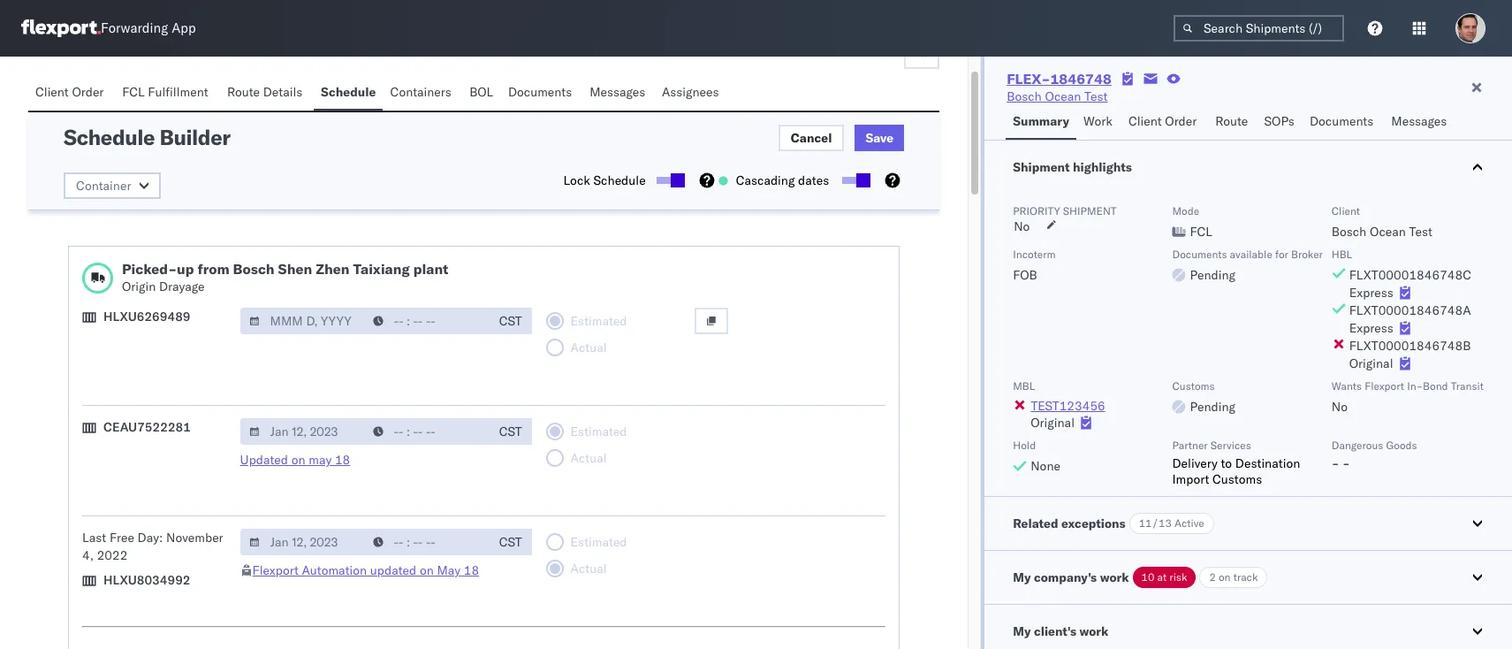 Task type: locate. For each thing, give the bounding box(es) containing it.
1 vertical spatial flexport
[[253, 562, 299, 578]]

work for my company's work
[[1101, 569, 1130, 585]]

work button
[[1077, 105, 1122, 140]]

0 horizontal spatial order
[[72, 84, 104, 100]]

work
[[1084, 113, 1113, 129]]

1 pending from the top
[[1191, 267, 1236, 283]]

work left 10
[[1101, 569, 1130, 585]]

cst for hlxu6269489
[[499, 313, 522, 329]]

containers button
[[383, 76, 463, 111]]

bosch up hbl
[[1332, 224, 1367, 240]]

MMM D, YYYY text field
[[240, 308, 366, 334], [240, 418, 366, 445], [240, 529, 366, 555]]

2 horizontal spatial bosch
[[1332, 224, 1367, 240]]

taixiang
[[353, 260, 410, 278]]

0 horizontal spatial bosch
[[233, 260, 275, 278]]

pending down documents available for broker
[[1191, 267, 1236, 283]]

goods
[[1387, 439, 1418, 452]]

1 horizontal spatial messages
[[1392, 113, 1448, 129]]

1 vertical spatial client order
[[1129, 113, 1198, 129]]

-- : -- -- text field
[[364, 308, 490, 334], [364, 418, 490, 445], [364, 529, 490, 555]]

risk
[[1170, 570, 1188, 584]]

express for flxt00001846748c
[[1350, 285, 1394, 301]]

cancel
[[791, 130, 832, 146]]

1 horizontal spatial flexport
[[1365, 379, 1405, 393]]

pending for documents available for broker
[[1191, 267, 1236, 283]]

flxt00001846748c
[[1350, 267, 1472, 283]]

updated on may 18
[[240, 452, 350, 468]]

0 vertical spatial route
[[227, 84, 260, 100]]

1 my from the top
[[1014, 569, 1031, 585]]

express up the flxt00001846748b
[[1350, 320, 1394, 336]]

active
[[1175, 516, 1205, 530]]

0 horizontal spatial route
[[227, 84, 260, 100]]

hold
[[1014, 439, 1036, 452]]

0 vertical spatial client order
[[35, 84, 104, 100]]

1 vertical spatial client
[[1129, 113, 1162, 129]]

dangerous
[[1332, 439, 1384, 452]]

None checkbox
[[657, 177, 681, 184], [843, 177, 868, 184], [657, 177, 681, 184], [843, 177, 868, 184]]

0 vertical spatial cst
[[499, 313, 522, 329]]

1 vertical spatial customs
[[1213, 471, 1263, 487]]

0 horizontal spatial fcl
[[122, 84, 145, 100]]

details
[[263, 84, 303, 100]]

0 vertical spatial order
[[72, 84, 104, 100]]

flexport. image
[[21, 19, 101, 37]]

flxt00001846748b
[[1350, 338, 1472, 354]]

0 vertical spatial ocean
[[1046, 88, 1082, 104]]

2 - from the left
[[1343, 455, 1351, 471]]

0 vertical spatial express
[[1350, 285, 1394, 301]]

1 vertical spatial mmm d, yyyy text field
[[240, 418, 366, 445]]

1 vertical spatial schedule
[[64, 124, 155, 150]]

route inside button
[[1216, 113, 1249, 129]]

pending
[[1191, 267, 1236, 283], [1191, 399, 1236, 415]]

order down "forwarding app" "link"
[[72, 84, 104, 100]]

2 horizontal spatial documents
[[1310, 113, 1374, 129]]

0 horizontal spatial -
[[1332, 455, 1340, 471]]

bosch right from
[[233, 260, 275, 278]]

1 horizontal spatial ocean
[[1371, 224, 1407, 240]]

1 horizontal spatial client
[[1129, 113, 1162, 129]]

ocean down flex-1846748
[[1046, 88, 1082, 104]]

mmm d, yyyy text field up the 'automation'
[[240, 529, 366, 555]]

bosch inside client bosch ocean test incoterm fob
[[1332, 224, 1367, 240]]

1 vertical spatial fcl
[[1191, 224, 1213, 240]]

1 vertical spatial messages
[[1392, 113, 1448, 129]]

fcl left fulfillment
[[122, 84, 145, 100]]

drayage
[[159, 279, 205, 294]]

1 horizontal spatial bosch
[[1007, 88, 1042, 104]]

client order down flexport. image
[[35, 84, 104, 100]]

2 vertical spatial cst
[[499, 534, 522, 550]]

0 vertical spatial 18
[[335, 452, 350, 468]]

0 vertical spatial my
[[1014, 569, 1031, 585]]

documents for the right the 'documents' button
[[1310, 113, 1374, 129]]

1 vertical spatial work
[[1080, 623, 1109, 639]]

1 express from the top
[[1350, 285, 1394, 301]]

0 vertical spatial pending
[[1191, 267, 1236, 283]]

1 horizontal spatial original
[[1350, 355, 1394, 371]]

-- : -- -- text field for hlxu6269489
[[364, 308, 490, 334]]

1 -- : -- -- text field from the top
[[364, 308, 490, 334]]

1 horizontal spatial no
[[1332, 399, 1348, 415]]

flexport automation updated on may 18
[[253, 562, 479, 578]]

track
[[1234, 570, 1259, 584]]

2 vertical spatial schedule
[[594, 172, 646, 188]]

3 cst from the top
[[499, 534, 522, 550]]

november
[[166, 530, 223, 546]]

fcl inside button
[[122, 84, 145, 100]]

route left details
[[227, 84, 260, 100]]

pending up services
[[1191, 399, 1236, 415]]

dates
[[798, 172, 830, 188]]

plant
[[414, 260, 449, 278]]

1 horizontal spatial -
[[1343, 455, 1351, 471]]

2 pending from the top
[[1191, 399, 1236, 415]]

0 horizontal spatial client
[[35, 84, 69, 100]]

2 horizontal spatial client
[[1332, 204, 1361, 218]]

2 cst from the top
[[499, 424, 522, 439]]

0 horizontal spatial test
[[1085, 88, 1108, 104]]

ceau7522281
[[103, 419, 191, 435]]

messages for messages button to the right
[[1392, 113, 1448, 129]]

no down wants
[[1332, 399, 1348, 415]]

client right work button
[[1129, 113, 1162, 129]]

mbl
[[1014, 379, 1036, 393]]

1 vertical spatial bosch
[[1332, 224, 1367, 240]]

express for flxt00001846748a
[[1350, 320, 1394, 336]]

shipment
[[1064, 204, 1117, 218]]

1 cst from the top
[[499, 313, 522, 329]]

0 horizontal spatial messages
[[590, 84, 646, 100]]

services
[[1211, 439, 1252, 452]]

route
[[227, 84, 260, 100], [1216, 113, 1249, 129]]

ocean up flxt00001846748c
[[1371, 224, 1407, 240]]

transit
[[1452, 379, 1485, 393]]

2 horizontal spatial schedule
[[594, 172, 646, 188]]

0 horizontal spatial documents button
[[501, 76, 583, 111]]

1 mmm d, yyyy text field from the top
[[240, 308, 366, 334]]

client order button down flexport. image
[[28, 76, 115, 111]]

0 vertical spatial messages
[[590, 84, 646, 100]]

assignees button
[[655, 76, 730, 111]]

at
[[1158, 570, 1167, 584]]

cascading dates
[[736, 172, 830, 188]]

0 vertical spatial documents
[[508, 84, 572, 100]]

no down priority
[[1014, 218, 1031, 234]]

fob
[[1014, 267, 1038, 283]]

0 vertical spatial client
[[35, 84, 69, 100]]

1 vertical spatial documents
[[1310, 113, 1374, 129]]

my inside button
[[1014, 623, 1031, 639]]

fcl down the mode
[[1191, 224, 1213, 240]]

schedule right details
[[321, 84, 376, 100]]

0 horizontal spatial ocean
[[1046, 88, 1082, 104]]

work inside button
[[1080, 623, 1109, 639]]

0 vertical spatial mmm d, yyyy text field
[[240, 308, 366, 334]]

bosch down "flex-"
[[1007, 88, 1042, 104]]

forwarding app
[[101, 20, 196, 37]]

2 vertical spatial bosch
[[233, 260, 275, 278]]

2022
[[97, 547, 128, 563]]

1 horizontal spatial route
[[1216, 113, 1249, 129]]

1 horizontal spatial 18
[[464, 562, 479, 578]]

1 vertical spatial original
[[1031, 415, 1075, 431]]

updated on may 18 button
[[240, 452, 350, 468]]

documents button right bol
[[501, 76, 583, 111]]

up
[[177, 260, 194, 278]]

Search Shipments (/) text field
[[1174, 15, 1345, 42]]

client order button right work
[[1122, 105, 1209, 140]]

-- : -- -- text field for ceau7522281
[[364, 418, 490, 445]]

client down flexport. image
[[35, 84, 69, 100]]

container button
[[64, 172, 161, 199]]

fcl fulfillment
[[122, 84, 208, 100]]

documents for the leftmost the 'documents' button
[[508, 84, 572, 100]]

on for 2
[[1219, 570, 1231, 584]]

0 vertical spatial fcl
[[122, 84, 145, 100]]

2 express from the top
[[1350, 320, 1394, 336]]

1 horizontal spatial documents button
[[1303, 105, 1385, 140]]

documents
[[508, 84, 572, 100], [1310, 113, 1374, 129], [1173, 248, 1228, 261]]

may
[[437, 562, 461, 578]]

documents button
[[501, 76, 583, 111], [1303, 105, 1385, 140]]

schedule up container button
[[64, 124, 155, 150]]

1 horizontal spatial fcl
[[1191, 224, 1213, 240]]

customs down services
[[1213, 471, 1263, 487]]

1 horizontal spatial documents
[[1173, 248, 1228, 261]]

2 vertical spatial mmm d, yyyy text field
[[240, 529, 366, 555]]

on for updated
[[292, 452, 306, 468]]

2 -- : -- -- text field from the top
[[364, 418, 490, 445]]

no
[[1014, 218, 1031, 234], [1332, 399, 1348, 415]]

documents down the mode
[[1173, 248, 1228, 261]]

client order right work button
[[1129, 113, 1198, 129]]

fcl
[[122, 84, 145, 100], [1191, 224, 1213, 240]]

cst for ceau7522281
[[499, 424, 522, 439]]

bol
[[470, 84, 494, 100]]

3 mmm d, yyyy text field from the top
[[240, 529, 366, 555]]

route inside button
[[227, 84, 260, 100]]

0 horizontal spatial original
[[1031, 415, 1075, 431]]

flexport left the 'automation'
[[253, 562, 299, 578]]

mmm d, yyyy text field up the "updated on may 18" button
[[240, 418, 366, 445]]

documents button right sops
[[1303, 105, 1385, 140]]

1 horizontal spatial client order
[[1129, 113, 1198, 129]]

forwarding app link
[[21, 19, 196, 37]]

1 vertical spatial cst
[[499, 424, 522, 439]]

shipment
[[1014, 159, 1070, 175]]

0 horizontal spatial schedule
[[64, 124, 155, 150]]

1 horizontal spatial test
[[1410, 224, 1433, 240]]

1846748
[[1051, 70, 1112, 88]]

may
[[309, 452, 332, 468]]

1 vertical spatial route
[[1216, 113, 1249, 129]]

priority shipment
[[1014, 204, 1117, 218]]

1 vertical spatial express
[[1350, 320, 1394, 336]]

cascading
[[736, 172, 795, 188]]

order
[[72, 84, 104, 100], [1166, 113, 1198, 129]]

0 horizontal spatial messages button
[[583, 76, 655, 111]]

2 vertical spatial documents
[[1173, 248, 1228, 261]]

3 -- : -- -- text field from the top
[[364, 529, 490, 555]]

save button
[[855, 125, 905, 151]]

schedule inside the schedule button
[[321, 84, 376, 100]]

2 vertical spatial client
[[1332, 204, 1361, 218]]

schedule
[[321, 84, 376, 100], [64, 124, 155, 150], [594, 172, 646, 188]]

test down '1846748'
[[1085, 88, 1108, 104]]

my left company's
[[1014, 569, 1031, 585]]

updated
[[240, 452, 288, 468]]

0 horizontal spatial client order
[[35, 84, 104, 100]]

route details
[[227, 84, 303, 100]]

1 vertical spatial test
[[1410, 224, 1433, 240]]

0 vertical spatial flexport
[[1365, 379, 1405, 393]]

original down test123456
[[1031, 415, 1075, 431]]

express up flxt00001846748a
[[1350, 285, 1394, 301]]

last
[[82, 530, 106, 546]]

client order button
[[28, 76, 115, 111], [1122, 105, 1209, 140]]

1 vertical spatial -- : -- -- text field
[[364, 418, 490, 445]]

client inside client bosch ocean test incoterm fob
[[1332, 204, 1361, 218]]

messages button
[[583, 76, 655, 111], [1385, 105, 1457, 140]]

test
[[1085, 88, 1108, 104], [1410, 224, 1433, 240]]

my left the client's at the right bottom of the page
[[1014, 623, 1031, 639]]

2 horizontal spatial on
[[1219, 570, 1231, 584]]

my client's work button
[[985, 605, 1513, 649]]

0 vertical spatial -- : -- -- text field
[[364, 308, 490, 334]]

0 vertical spatial schedule
[[321, 84, 376, 100]]

mmm d, yyyy text field down picked-up from bosch shen zhen taixiang plant origin drayage
[[240, 308, 366, 334]]

bosch inside picked-up from bosch shen zhen taixiang plant origin drayage
[[233, 260, 275, 278]]

route left sops
[[1216, 113, 1249, 129]]

client up hbl
[[1332, 204, 1361, 218]]

flexport left in-
[[1365, 379, 1405, 393]]

0 horizontal spatial no
[[1014, 218, 1031, 234]]

bosch ocean test
[[1007, 88, 1108, 104]]

documents right bol button
[[508, 84, 572, 100]]

customs up partner
[[1173, 379, 1216, 393]]

2 vertical spatial -- : -- -- text field
[[364, 529, 490, 555]]

2 mmm d, yyyy text field from the top
[[240, 418, 366, 445]]

schedule right the lock
[[594, 172, 646, 188]]

2
[[1210, 570, 1217, 584]]

1 vertical spatial no
[[1332, 399, 1348, 415]]

2 my from the top
[[1014, 623, 1031, 639]]

0 horizontal spatial documents
[[508, 84, 572, 100]]

1 vertical spatial ocean
[[1371, 224, 1407, 240]]

forwarding
[[101, 20, 168, 37]]

0 horizontal spatial on
[[292, 452, 306, 468]]

original up wants
[[1350, 355, 1394, 371]]

0 vertical spatial no
[[1014, 218, 1031, 234]]

work
[[1101, 569, 1130, 585], [1080, 623, 1109, 639]]

1 horizontal spatial order
[[1166, 113, 1198, 129]]

flexport automation updated on may 18 button
[[253, 562, 479, 578]]

1 horizontal spatial client order button
[[1122, 105, 1209, 140]]

1 vertical spatial pending
[[1191, 399, 1236, 415]]

my for my company's work
[[1014, 569, 1031, 585]]

0 vertical spatial work
[[1101, 569, 1130, 585]]

4,
[[82, 547, 94, 563]]

documents right sops button
[[1310, 113, 1374, 129]]

order left route button
[[1166, 113, 1198, 129]]

test up flxt00001846748c
[[1410, 224, 1433, 240]]

1 horizontal spatial schedule
[[321, 84, 376, 100]]

flex-1846748 link
[[1007, 70, 1112, 88]]

client
[[35, 84, 69, 100], [1129, 113, 1162, 129], [1332, 204, 1361, 218]]

work right the client's at the right bottom of the page
[[1080, 623, 1109, 639]]

1 vertical spatial my
[[1014, 623, 1031, 639]]



Task type: vqa. For each thing, say whether or not it's contained in the screenshot.
2130387
no



Task type: describe. For each thing, give the bounding box(es) containing it.
app
[[172, 20, 196, 37]]

work for my client's work
[[1080, 623, 1109, 639]]

schedule button
[[314, 76, 383, 111]]

automation
[[302, 562, 367, 578]]

shen
[[278, 260, 312, 278]]

fulfillment
[[148, 84, 208, 100]]

1 vertical spatial 18
[[464, 562, 479, 578]]

sops button
[[1258, 105, 1303, 140]]

summary button
[[1006, 105, 1077, 140]]

0 vertical spatial bosch
[[1007, 88, 1042, 104]]

route for route
[[1216, 113, 1249, 129]]

destination
[[1236, 455, 1301, 471]]

1 horizontal spatial on
[[420, 562, 434, 578]]

mmm d, yyyy text field for hlxu6269489
[[240, 308, 366, 334]]

hbl
[[1332, 248, 1353, 261]]

ocean inside client bosch ocean test incoterm fob
[[1371, 224, 1407, 240]]

wants
[[1332, 379, 1363, 393]]

mmm d, yyyy text field for ceau7522281
[[240, 418, 366, 445]]

partner services delivery to destination import customs
[[1173, 439, 1301, 487]]

test inside client bosch ocean test incoterm fob
[[1410, 224, 1433, 240]]

available
[[1231, 248, 1273, 261]]

0 vertical spatial original
[[1350, 355, 1394, 371]]

0 horizontal spatial client order button
[[28, 76, 115, 111]]

test123456 button
[[1031, 398, 1106, 414]]

route for route details
[[227, 84, 260, 100]]

fcl for fcl
[[1191, 224, 1213, 240]]

company's
[[1034, 569, 1098, 585]]

picked-
[[122, 260, 177, 278]]

flex-1846748
[[1007, 70, 1112, 88]]

customs inside partner services delivery to destination import customs
[[1213, 471, 1263, 487]]

sops
[[1265, 113, 1295, 129]]

wants flexport in-bond transit no
[[1332, 379, 1485, 415]]

highlights
[[1073, 159, 1133, 175]]

lock
[[564, 172, 591, 188]]

messages for leftmost messages button
[[590, 84, 646, 100]]

priority
[[1014, 204, 1061, 218]]

partner
[[1173, 439, 1208, 452]]

10
[[1142, 570, 1155, 584]]

from
[[198, 260, 230, 278]]

hlxu6269489
[[103, 309, 191, 325]]

0 horizontal spatial flexport
[[253, 562, 299, 578]]

1 horizontal spatial messages button
[[1385, 105, 1457, 140]]

client's
[[1034, 623, 1077, 639]]

10 at risk
[[1142, 570, 1188, 584]]

schedule builder
[[64, 124, 230, 150]]

last free day: november 4, 2022
[[82, 530, 223, 563]]

none
[[1031, 458, 1061, 474]]

for
[[1276, 248, 1289, 261]]

0 vertical spatial test
[[1085, 88, 1108, 104]]

free
[[110, 530, 134, 546]]

shipment highlights button
[[985, 141, 1513, 194]]

my company's work
[[1014, 569, 1130, 585]]

2 on track
[[1210, 570, 1259, 584]]

bosch ocean test link
[[1007, 88, 1108, 105]]

picked-up from bosch shen zhen taixiang plant origin drayage
[[122, 260, 449, 294]]

client bosch ocean test incoterm fob
[[1014, 204, 1433, 283]]

flex-
[[1007, 70, 1051, 88]]

0 vertical spatial customs
[[1173, 379, 1216, 393]]

origin
[[122, 279, 156, 294]]

broker
[[1292, 248, 1324, 261]]

in-
[[1408, 379, 1424, 393]]

delivery
[[1173, 455, 1218, 471]]

related exceptions
[[1014, 516, 1126, 531]]

0 horizontal spatial 18
[[335, 452, 350, 468]]

incoterm
[[1014, 248, 1056, 261]]

container
[[76, 178, 131, 194]]

schedule for schedule builder
[[64, 124, 155, 150]]

route button
[[1209, 105, 1258, 140]]

containers
[[390, 84, 452, 100]]

flexport inside wants flexport in-bond transit no
[[1365, 379, 1405, 393]]

flxt00001846748a
[[1350, 302, 1472, 318]]

11/13 active
[[1140, 516, 1205, 530]]

fcl for fcl fulfillment
[[122, 84, 145, 100]]

schedule for schedule
[[321, 84, 376, 100]]

documents available for broker
[[1173, 248, 1324, 261]]

fcl fulfillment button
[[115, 76, 220, 111]]

11/13
[[1140, 516, 1172, 530]]

1 - from the left
[[1332, 455, 1340, 471]]

mode
[[1173, 204, 1200, 218]]

my for my client's work
[[1014, 623, 1031, 639]]

pending for customs
[[1191, 399, 1236, 415]]

no inside wants flexport in-bond transit no
[[1332, 399, 1348, 415]]

hlxu8034992
[[103, 572, 191, 588]]

updated
[[370, 562, 417, 578]]

cancel button
[[779, 125, 845, 151]]

lock schedule
[[564, 172, 646, 188]]

zhen
[[316, 260, 350, 278]]

day:
[[138, 530, 163, 546]]

assignees
[[662, 84, 719, 100]]

save
[[866, 130, 894, 146]]

documents for documents available for broker
[[1173, 248, 1228, 261]]

1 vertical spatial order
[[1166, 113, 1198, 129]]

exceptions
[[1062, 516, 1126, 531]]

bol button
[[463, 76, 501, 111]]

my client's work
[[1014, 623, 1109, 639]]



